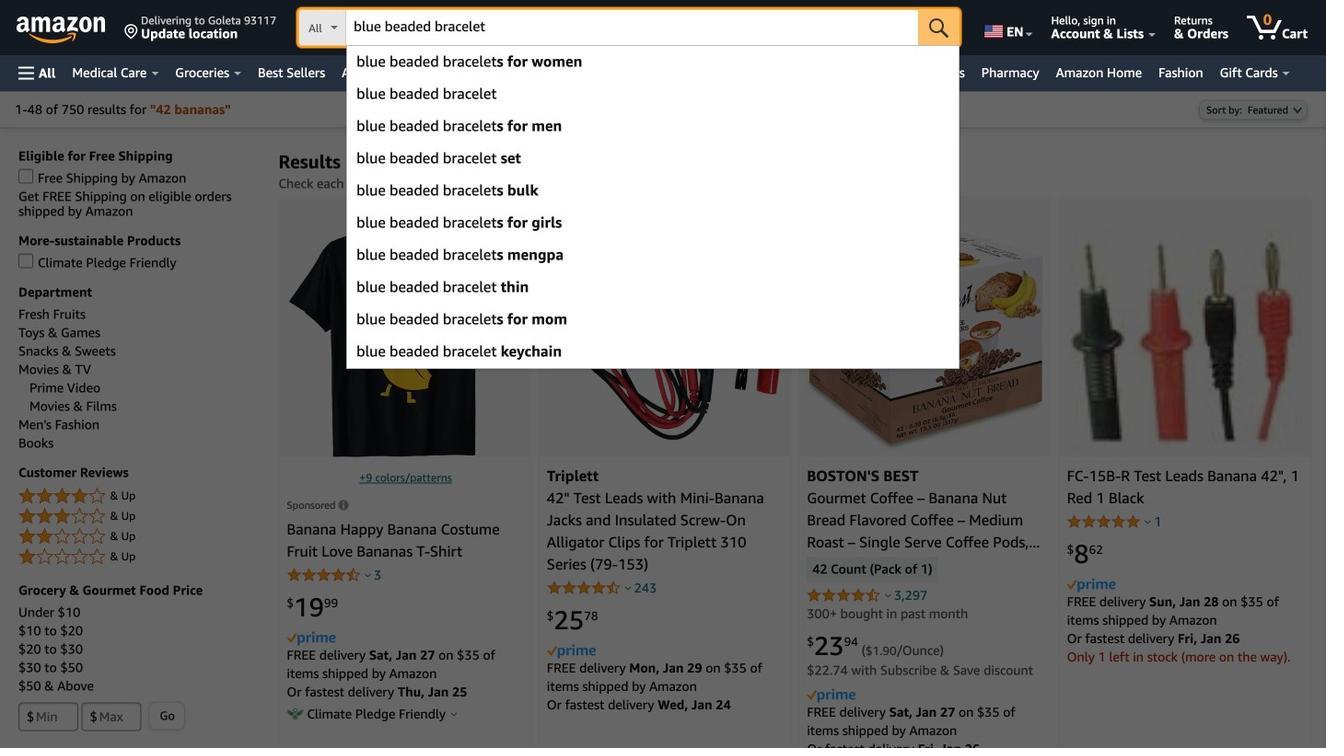 Task type: describe. For each thing, give the bounding box(es) containing it.
sponsored ad - banana happy banana costume fruit love bananas t-shirt image
[[289, 221, 521, 458]]

Min text field
[[18, 703, 78, 732]]

amazon prime image for 'or fastest delivery thu, jan 25' element
[[287, 632, 336, 646]]

amazon prime image for the top or fastest delivery fri, jan 26 element
[[1067, 579, 1116, 593]]

Search Amazon text field
[[346, 10, 918, 45]]

1 star & up element
[[18, 547, 260, 569]]

0 vertical spatial or fastest delivery fri, jan 26 element
[[1067, 631, 1240, 646]]

free delivery mon, jan 29 on $35 of items shipped by amazon element
[[547, 661, 763, 694]]

3 stars & up element
[[18, 506, 260, 528]]

free delivery sat, jan 27 on $35 of items shipped by amazon element for leftmost or fastest delivery fri, jan 26 element amazon prime image
[[807, 705, 1016, 739]]

amazon prime image for the or fastest delivery wed, jan 24 element
[[547, 645, 596, 659]]



Task type: vqa. For each thing, say whether or not it's contained in the screenshot.
an
no



Task type: locate. For each thing, give the bounding box(es) containing it.
free delivery sat, jan 27 on $35 of items shipped by amazon element for 'or fastest delivery thu, jan 25' element's amazon prime image
[[287, 648, 495, 681]]

amazon image
[[17, 17, 106, 44]]

checkbox image
[[18, 254, 33, 268]]

1 vertical spatial or fastest delivery fri, jan 26 element
[[807, 742, 980, 749]]

None submit
[[918, 9, 960, 46]]

jameco benchpro fc-15b-r test leads banana 42", 1 red 1 black image
[[1067, 226, 1303, 453]]

Max text field
[[82, 703, 142, 732]]

or fastest delivery fri, jan 26 element
[[1067, 631, 1240, 646], [807, 742, 980, 749]]

free delivery sat, jan 27 on $35 of items shipped by amazon element
[[287, 648, 495, 681], [807, 705, 1016, 739]]

amazon prime image for leftmost or fastest delivery fri, jan 26 element
[[807, 689, 856, 703]]

or fastest delivery wed, jan 24 element
[[547, 698, 731, 713]]

0 vertical spatial free delivery sat, jan 27 on $35 of items shipped by amazon element
[[287, 648, 495, 681]]

or fastest delivery thu, jan 25 element
[[287, 685, 467, 700]]

dropdown image
[[1293, 106, 1302, 114]]

2 stars & up element
[[18, 526, 260, 548]]

amazon prime image
[[1067, 579, 1116, 593], [287, 632, 336, 646], [547, 645, 596, 659], [807, 689, 856, 703]]

checkbox image
[[18, 169, 33, 184]]

0 horizontal spatial free delivery sat, jan 27 on $35 of items shipped by amazon element
[[287, 648, 495, 681]]

free delivery sun, jan 28 on $35 of items shipped by amazon element
[[1067, 594, 1279, 628]]

None search field
[[299, 9, 960, 48]]

1 horizontal spatial or fastest delivery fri, jan 26 element
[[1067, 631, 1240, 646]]

4 stars & up element
[[18, 486, 260, 508]]

none submit inside search field
[[918, 9, 960, 46]]

0 horizontal spatial or fastest delivery fri, jan 26 element
[[807, 742, 980, 749]]

triplett 42" test leads with mini-banana jacks and insulated screw-on alligator clips for triplett 310 series (79-153) image
[[547, 238, 783, 441]]

boston's best gourmet coffee – banana nut bread flavored coffee – medium roast – single serve coffee pods, compatible with... image
[[807, 228, 1043, 451]]

none search field inside navigation navigation
[[299, 9, 960, 48]]

1 horizontal spatial free delivery sat, jan 27 on $35 of items shipped by amazon element
[[807, 705, 1016, 739]]

1 vertical spatial free delivery sat, jan 27 on $35 of items shipped by amazon element
[[807, 705, 1016, 739]]

navigation navigation
[[0, 0, 1326, 369]]



